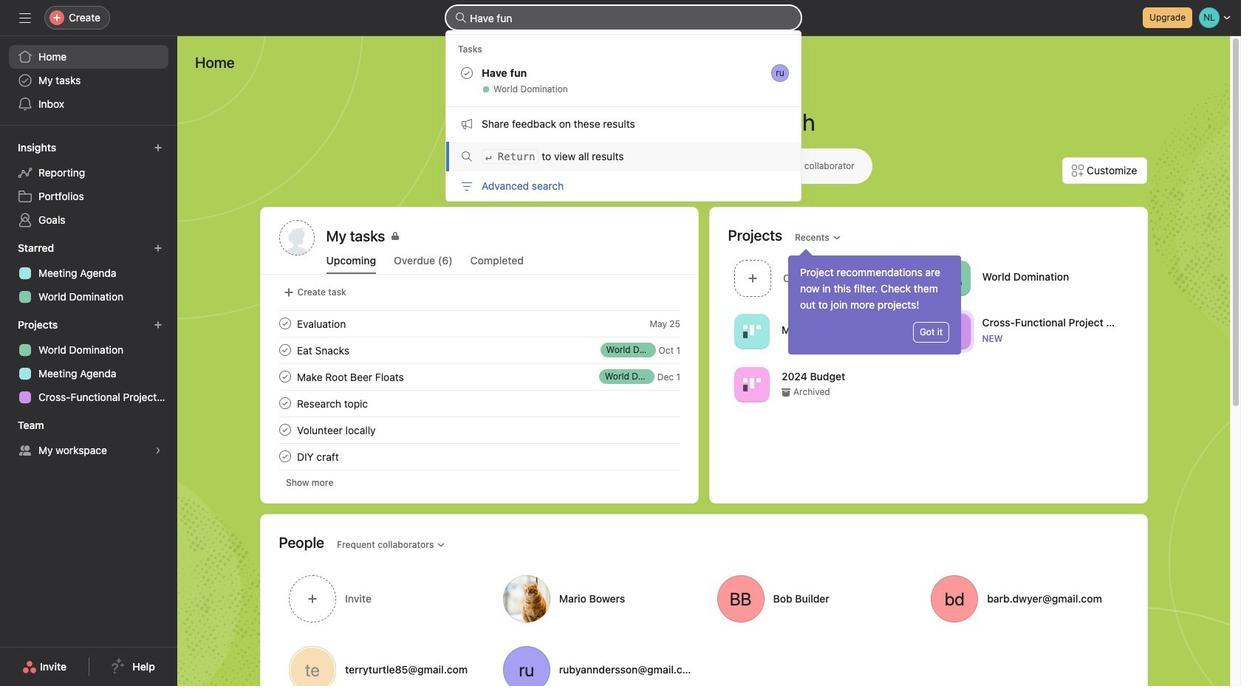 Task type: locate. For each thing, give the bounding box(es) containing it.
1 mark complete checkbox from the top
[[276, 315, 294, 333]]

new insights image
[[154, 143, 163, 152]]

starred element
[[0, 235, 177, 312]]

0 vertical spatial mark complete checkbox
[[276, 342, 294, 359]]

Mark complete checkbox
[[276, 342, 294, 359], [276, 421, 294, 439], [276, 448, 294, 466]]

0 vertical spatial mark complete checkbox
[[276, 315, 294, 333]]

2 vertical spatial mark complete checkbox
[[276, 395, 294, 412]]

new project or portfolio image
[[154, 321, 163, 330]]

mark complete image for third mark complete option from the bottom
[[276, 315, 294, 333]]

tooltip
[[789, 251, 962, 355]]

option
[[446, 142, 801, 171]]

mark complete image for 1st mark complete option from the bottom of the page
[[276, 395, 294, 412]]

mark complete image
[[276, 368, 294, 386]]

2 board image from the top
[[743, 376, 761, 394]]

5 mark complete image from the top
[[276, 448, 294, 466]]

list item
[[728, 256, 929, 301], [261, 310, 698, 337], [261, 337, 698, 364], [261, 364, 698, 390], [261, 390, 698, 417], [261, 444, 698, 470]]

1 vertical spatial board image
[[743, 376, 761, 394]]

global element
[[0, 36, 177, 125]]

1 vertical spatial mark complete checkbox
[[276, 421, 294, 439]]

mark complete image
[[276, 315, 294, 333], [276, 342, 294, 359], [276, 395, 294, 412], [276, 421, 294, 439], [276, 448, 294, 466]]

1 vertical spatial mark complete checkbox
[[276, 368, 294, 386]]

rocket image
[[944, 269, 962, 287]]

add items to starred image
[[154, 244, 163, 253]]

add profile photo image
[[279, 220, 315, 256]]

Mark complete checkbox
[[276, 315, 294, 333], [276, 368, 294, 386], [276, 395, 294, 412]]

2 vertical spatial mark complete checkbox
[[276, 448, 294, 466]]

teams element
[[0, 412, 177, 466]]

2 mark complete image from the top
[[276, 342, 294, 359]]

1 mark complete image from the top
[[276, 315, 294, 333]]

1 board image from the top
[[743, 323, 761, 340]]

0 vertical spatial board image
[[743, 323, 761, 340]]

2 mark complete checkbox from the top
[[276, 421, 294, 439]]

see details, my workspace image
[[154, 446, 163, 455]]

None field
[[446, 6, 801, 30]]

insights element
[[0, 135, 177, 235]]

board image
[[743, 323, 761, 340], [743, 376, 761, 394]]

3 mark complete image from the top
[[276, 395, 294, 412]]

4 mark complete image from the top
[[276, 421, 294, 439]]



Task type: describe. For each thing, give the bounding box(es) containing it.
mark complete image for 1st mark complete checkbox from the top
[[276, 342, 294, 359]]

Search tasks, projects, and more text field
[[446, 6, 801, 30]]

projects element
[[0, 312, 177, 412]]

3 mark complete checkbox from the top
[[276, 395, 294, 412]]

line_and_symbols image
[[944, 323, 962, 340]]

mark complete image for 1st mark complete checkbox from the bottom of the page
[[276, 448, 294, 466]]

3 mark complete checkbox from the top
[[276, 448, 294, 466]]

1 mark complete checkbox from the top
[[276, 342, 294, 359]]

2 mark complete checkbox from the top
[[276, 368, 294, 386]]

prominent image
[[455, 12, 467, 24]]

hide sidebar image
[[19, 12, 31, 24]]

mark complete image for 2nd mark complete checkbox
[[276, 421, 294, 439]]



Task type: vqa. For each thing, say whether or not it's contained in the screenshot.
free trial 17 days left
no



